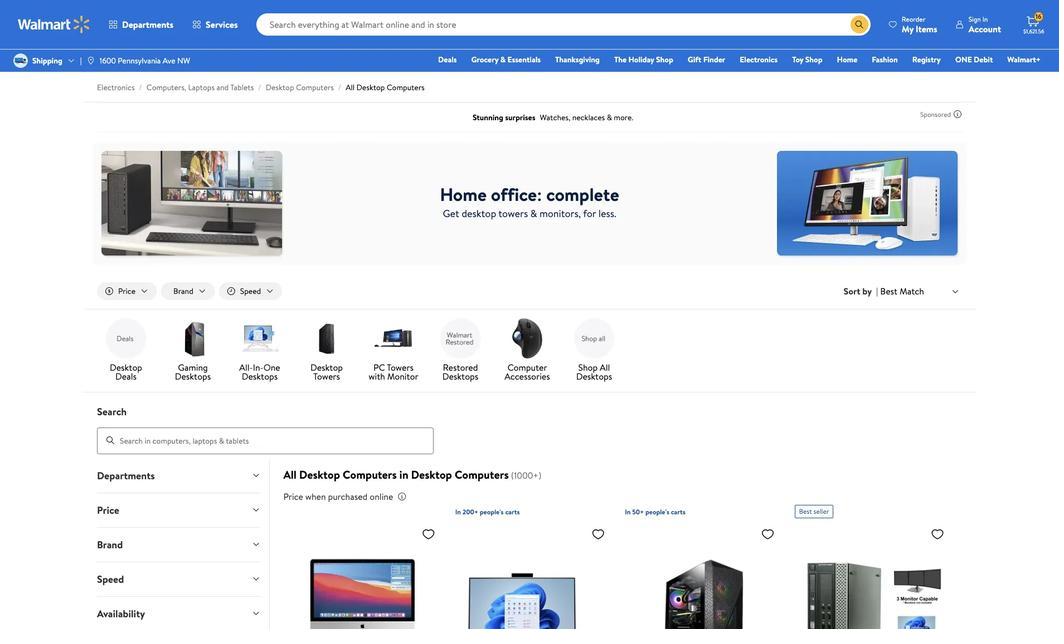 Task type: vqa. For each thing, say whether or not it's contained in the screenshot.
the rightmost  icon
yes



Task type: describe. For each thing, give the bounding box(es) containing it.
desktop towers link
[[298, 319, 356, 384]]

one
[[955, 54, 972, 65]]

all-
[[239, 362, 253, 374]]

$1,621.56
[[1024, 27, 1045, 35]]

sign in to add to favorites list, hp 21.5" all-in-one pc, intel pentium, 8gb memory, 128gb ssd, windows 11 home s mode, white, 22-dd0143w image
[[592, 528, 605, 542]]

pc towers with monitor
[[369, 362, 419, 383]]

people's for 50+
[[646, 508, 669, 517]]

gift finder link
[[683, 54, 730, 66]]

sign
[[969, 14, 981, 24]]

the holiday shop link
[[609, 54, 678, 66]]

0 vertical spatial &
[[500, 54, 506, 65]]

(1000+)
[[511, 470, 542, 482]]

desktop towers
[[310, 362, 343, 383]]

search image
[[106, 437, 115, 446]]

desktop computers link
[[266, 82, 334, 93]]

3 desktops from the left
[[442, 371, 479, 383]]

departments tab
[[88, 459, 269, 493]]

Walmart Site-Wide search field
[[256, 13, 871, 36]]

walmart image
[[18, 16, 90, 33]]

desktop deals link
[[97, 319, 155, 384]]

brand tab
[[88, 528, 269, 562]]

 image for shipping
[[13, 54, 28, 68]]

sponsored
[[920, 110, 951, 119]]

price inside sort and filter section element
[[118, 286, 136, 297]]

home office: complete image
[[93, 142, 967, 265]]

departments inside departments tab
[[97, 469, 155, 483]]

holiday
[[629, 54, 654, 65]]

2 vertical spatial all
[[283, 468, 297, 483]]

seller
[[814, 507, 829, 517]]

in inside sign in account
[[983, 14, 988, 24]]

sign in to add to favorites list, restored dell optiplex 9020 sff computer desktop intel core i7 32gb ram 1tb ssd windows 11 pro (refurbished) image
[[931, 528, 944, 542]]

one debit
[[955, 54, 993, 65]]

grocery & essentials
[[471, 54, 541, 65]]

best for best match
[[880, 285, 898, 298]]

home office: complete get desktop towers & monitors, for less.
[[440, 182, 619, 220]]

carts for in 50+ people's carts
[[671, 508, 686, 517]]

in for in 50+ people's carts
[[625, 508, 631, 517]]

desktops inside the all-in-one desktops
[[242, 371, 278, 383]]

restored
[[443, 362, 478, 374]]

availability
[[97, 607, 145, 621]]

purchased
[[328, 491, 368, 503]]

desktop inside "link"
[[310, 362, 343, 374]]

desktop towers image
[[307, 319, 347, 359]]

toy
[[792, 54, 804, 65]]

in 50+ people's carts
[[625, 508, 686, 517]]

laptops
[[188, 82, 215, 93]]

1600 pennsylvania ave nw
[[100, 55, 190, 66]]

for
[[583, 207, 596, 220]]

grocery
[[471, 54, 499, 65]]

towers for pc
[[387, 362, 414, 374]]

electronics for electronics
[[740, 54, 778, 65]]

computer accessories
[[505, 362, 550, 383]]

Search in computers, laptops & tablets search field
[[97, 428, 434, 455]]

essentials
[[508, 54, 541, 65]]

desktop deals
[[110, 362, 142, 383]]

sign in to add to favorites list, restored 2015 apple imac 21.5" core i5 2.8ghz 16gb ram 1tb hdd mk442ll/a (refurbished) image
[[422, 528, 435, 542]]

pc towers with monitor image
[[374, 319, 414, 359]]

price inside tab
[[97, 504, 119, 518]]

1600
[[100, 55, 116, 66]]

50+
[[632, 508, 644, 517]]

home link
[[832, 54, 863, 66]]

my
[[902, 23, 914, 35]]

gaming desktops link
[[164, 319, 222, 384]]

all-in-one desktops
[[239, 362, 280, 383]]

brand button inside sort and filter section element
[[161, 283, 215, 301]]

shop all desktops link
[[565, 319, 623, 384]]

all desktop computers in desktop computers (1000+)
[[283, 468, 542, 483]]

the holiday shop
[[614, 54, 673, 65]]

match
[[900, 285, 924, 298]]

availability button
[[88, 597, 269, 630]]

one debit link
[[950, 54, 998, 66]]

desktop
[[462, 207, 496, 220]]

 image for 1600 pennsylvania ave nw
[[86, 56, 95, 65]]

reorder my items
[[902, 14, 938, 35]]

toy shop link
[[787, 54, 828, 66]]

hp 21.5" all-in-one pc, intel pentium, 8gb memory, 128gb ssd, windows 11 home s mode, white, 22-dd0143w image
[[455, 523, 609, 630]]

shop inside the shop all desktops
[[578, 362, 598, 374]]

& inside home office: complete get desktop towers & monitors, for less.
[[531, 207, 537, 220]]

walmart+
[[1008, 54, 1041, 65]]

registry
[[912, 54, 941, 65]]

speed inside sort and filter section element
[[240, 286, 261, 297]]

all inside the shop all desktops
[[600, 362, 610, 374]]

brand inside 'tab'
[[97, 538, 123, 552]]

16
[[1036, 12, 1042, 21]]

Search search field
[[84, 405, 976, 455]]

in 200+ people's carts
[[455, 508, 520, 517]]

the
[[614, 54, 627, 65]]

search icon image
[[855, 20, 864, 29]]

one
[[264, 362, 280, 374]]

computers,
[[147, 82, 186, 93]]

3 / from the left
[[338, 82, 341, 93]]

restored dell optiplex 9020 sff computer desktop intel core i7 32gb ram 1tb ssd windows 11 pro (refurbished) image
[[795, 523, 949, 630]]

1 desktops from the left
[[175, 371, 211, 383]]

in for in 200+ people's carts
[[455, 508, 461, 517]]

1 vertical spatial price
[[283, 491, 303, 503]]

1 vertical spatial speed button
[[88, 563, 269, 597]]

monitor
[[387, 371, 419, 383]]

items
[[916, 23, 938, 35]]

thanksgiving
[[555, 54, 600, 65]]

restored desktops link
[[431, 319, 489, 384]]

all desktop computers link
[[346, 82, 425, 93]]

home for home office: complete get desktop towers & monitors, for less.
[[440, 182, 487, 207]]

200+
[[463, 508, 478, 517]]

toy shop
[[792, 54, 823, 65]]

speed button inside sort and filter section element
[[219, 283, 282, 301]]

in-
[[253, 362, 264, 374]]

0 vertical spatial departments
[[122, 18, 173, 31]]



Task type: locate. For each thing, give the bounding box(es) containing it.
/ right tablets
[[258, 82, 261, 93]]

carts right 50+
[[671, 508, 686, 517]]

people's right 50+
[[646, 508, 669, 517]]

1 vertical spatial deals
[[115, 371, 137, 383]]

people's right 200+
[[480, 508, 504, 517]]

services button
[[183, 11, 247, 38]]

pc
[[373, 362, 385, 374]]

price button for price tab
[[88, 494, 269, 528]]

1 horizontal spatial &
[[531, 207, 537, 220]]

departments button up pennsylvania
[[99, 11, 183, 38]]

speed tab
[[88, 563, 269, 597]]

towers
[[499, 207, 528, 220]]

restored 2015 apple imac 21.5" core i5 2.8ghz 16gb ram 1tb hdd mk442ll/a (refurbished) image
[[286, 523, 440, 630]]

2 carts from the left
[[671, 508, 686, 517]]

desktop
[[266, 82, 294, 93], [357, 82, 385, 93], [110, 362, 142, 374], [310, 362, 343, 374], [299, 468, 340, 483], [411, 468, 452, 483]]

ad disclaimer and feedback for skylinedisplayad image
[[953, 110, 962, 119]]

0 vertical spatial price
[[118, 286, 136, 297]]

towers inside desktop towers
[[313, 371, 340, 383]]

home down search icon
[[837, 54, 858, 65]]

 image
[[13, 54, 28, 68], [86, 56, 95, 65]]

shop all desktops image
[[574, 319, 614, 359]]

towers right 'pc'
[[387, 362, 414, 374]]

1 horizontal spatial brand
[[173, 286, 193, 297]]

 image left the 1600
[[86, 56, 95, 65]]

 image left shipping at the top left of page
[[13, 54, 28, 68]]

0 horizontal spatial carts
[[505, 508, 520, 517]]

gaming desktops image
[[173, 319, 213, 359]]

deals link
[[433, 54, 462, 66]]

price button down departments tab
[[88, 494, 269, 528]]

| left the 1600
[[80, 55, 82, 66]]

departments
[[122, 18, 173, 31], [97, 469, 155, 483]]

0 horizontal spatial |
[[80, 55, 82, 66]]

when
[[305, 491, 326, 503]]

0 horizontal spatial /
[[139, 82, 142, 93]]

nw
[[177, 55, 190, 66]]

desktops inside "link"
[[576, 371, 612, 383]]

1 people's from the left
[[480, 508, 504, 517]]

speed inside tab
[[97, 573, 124, 587]]

sort and filter section element
[[84, 274, 976, 309]]

0 horizontal spatial  image
[[13, 54, 28, 68]]

best left seller at the right of page
[[799, 507, 812, 517]]

1 horizontal spatial towers
[[387, 362, 414, 374]]

electronics link left toy
[[735, 54, 783, 66]]

1 vertical spatial all
[[600, 362, 610, 374]]

shipping
[[32, 55, 62, 66]]

2 / from the left
[[258, 82, 261, 93]]

gaming
[[178, 362, 208, 374]]

gift
[[688, 54, 702, 65]]

departments button
[[99, 11, 183, 38], [88, 459, 269, 493]]

in left 200+
[[455, 508, 461, 517]]

1 / from the left
[[139, 82, 142, 93]]

account
[[969, 23, 1001, 35]]

0 vertical spatial best
[[880, 285, 898, 298]]

home for home
[[837, 54, 858, 65]]

1 horizontal spatial |
[[876, 285, 878, 298]]

reorder
[[902, 14, 926, 24]]

/ right desktop computers link
[[338, 82, 341, 93]]

1 vertical spatial electronics link
[[97, 82, 135, 93]]

1 vertical spatial departments button
[[88, 459, 269, 493]]

0 horizontal spatial all
[[283, 468, 297, 483]]

2 horizontal spatial shop
[[805, 54, 823, 65]]

and
[[217, 82, 229, 93]]

all-in-one desktops link
[[231, 319, 289, 384]]

speed
[[240, 286, 261, 297], [97, 573, 124, 587]]

price when purchased online
[[283, 491, 393, 503]]

brand inside sort and filter section element
[[173, 286, 193, 297]]

price button up desktop deals image
[[97, 283, 157, 301]]

Search search field
[[256, 13, 871, 36]]

registry link
[[907, 54, 946, 66]]

all-in-one desktops image
[[240, 319, 280, 359]]

shop
[[656, 54, 673, 65], [805, 54, 823, 65], [578, 362, 598, 374]]

speed button up the all-in-one desktops image
[[219, 283, 282, 301]]

shop inside "toy shop" link
[[805, 54, 823, 65]]

0 horizontal spatial electronics
[[97, 82, 135, 93]]

price button for sort and filter section element
[[97, 283, 157, 301]]

ibuypower slate 6 mesh gaming desktop, intel i5-13600kf, nvidia geforce rtx 4060, 16gb ddr5, 1tb nvme ssd, liquid cooled, rgb, windows 11 home 64-bit, slatemshi5n4602 image
[[625, 523, 779, 630]]

fashion link
[[867, 54, 903, 66]]

1 carts from the left
[[505, 508, 520, 517]]

price tab
[[88, 494, 269, 528]]

1 vertical spatial brand button
[[88, 528, 269, 562]]

deals left grocery
[[438, 54, 457, 65]]

1 horizontal spatial best
[[880, 285, 898, 298]]

0 horizontal spatial shop
[[578, 362, 598, 374]]

0 vertical spatial all
[[346, 82, 355, 93]]

best right "by"
[[880, 285, 898, 298]]

towers for desktop
[[313, 371, 340, 383]]

0 horizontal spatial towers
[[313, 371, 340, 383]]

online
[[370, 491, 393, 503]]

2 vertical spatial price
[[97, 504, 119, 518]]

0 horizontal spatial best
[[799, 507, 812, 517]]

best for best seller
[[799, 507, 812, 517]]

electronics link down the 1600
[[97, 82, 135, 93]]

get
[[443, 207, 459, 220]]

0 vertical spatial speed button
[[219, 283, 282, 301]]

speed up availability
[[97, 573, 124, 587]]

pennsylvania
[[118, 55, 161, 66]]

fashion
[[872, 54, 898, 65]]

1 vertical spatial best
[[799, 507, 812, 517]]

& right towers
[[531, 207, 537, 220]]

shop down shop all desktops image at the right bottom of page
[[578, 362, 598, 374]]

0 horizontal spatial speed
[[97, 573, 124, 587]]

availability tab
[[88, 597, 269, 630]]

0 vertical spatial brand
[[173, 286, 193, 297]]

/ left "computers,"
[[139, 82, 142, 93]]

4 desktops from the left
[[576, 371, 612, 383]]

1 horizontal spatial home
[[837, 54, 858, 65]]

all
[[346, 82, 355, 93], [600, 362, 610, 374], [283, 468, 297, 483]]

0 vertical spatial home
[[837, 54, 858, 65]]

1 horizontal spatial /
[[258, 82, 261, 93]]

brand button up gaming desktops image
[[161, 283, 215, 301]]

&
[[500, 54, 506, 65], [531, 207, 537, 220]]

shop right holiday
[[656, 54, 673, 65]]

2 desktops from the left
[[242, 371, 278, 383]]

0 horizontal spatial home
[[440, 182, 487, 207]]

sign in to add to favorites list, ibuypower slate 6 mesh gaming desktop, intel i5-13600kf, nvidia geforce rtx 4060, 16gb ddr5, 1tb nvme ssd, liquid cooled, rgb, windows 11 home 64-bit, slatemshi5n4602 image
[[761, 528, 775, 542]]

1 horizontal spatial  image
[[86, 56, 95, 65]]

less.
[[599, 207, 616, 220]]

2 horizontal spatial all
[[600, 362, 610, 374]]

people's for 200+
[[480, 508, 504, 517]]

carts down the (1000+)
[[505, 508, 520, 517]]

computer accessories link
[[498, 319, 556, 384]]

0 vertical spatial brand button
[[161, 283, 215, 301]]

0 horizontal spatial deals
[[115, 371, 137, 383]]

shop right toy
[[805, 54, 823, 65]]

speed button up availability 'dropdown button'
[[88, 563, 269, 597]]

services
[[206, 18, 238, 31]]

2 people's from the left
[[646, 508, 669, 517]]

monitors,
[[540, 207, 581, 220]]

brand button up speed tab
[[88, 528, 269, 562]]

2 horizontal spatial /
[[338, 82, 341, 93]]

all down shop all desktops image at the right bottom of page
[[600, 362, 610, 374]]

computer
[[508, 362, 547, 374]]

departments up 1600 pennsylvania ave nw
[[122, 18, 173, 31]]

home left office:
[[440, 182, 487, 207]]

0 horizontal spatial in
[[455, 508, 461, 517]]

|
[[80, 55, 82, 66], [876, 285, 878, 298]]

0 vertical spatial deals
[[438, 54, 457, 65]]

1 horizontal spatial electronics
[[740, 54, 778, 65]]

electronics / computers, laptops and tablets / desktop computers / all desktop computers
[[97, 82, 425, 93]]

legal information image
[[398, 493, 407, 502]]

computer accessories image
[[507, 319, 547, 359]]

search
[[97, 405, 127, 419]]

0 horizontal spatial electronics link
[[97, 82, 135, 93]]

by
[[863, 285, 872, 298]]

0 vertical spatial electronics
[[740, 54, 778, 65]]

& right grocery
[[500, 54, 506, 65]]

1 horizontal spatial electronics link
[[735, 54, 783, 66]]

finder
[[703, 54, 725, 65]]

1 vertical spatial price button
[[88, 494, 269, 528]]

shop all desktops
[[576, 362, 612, 383]]

departments down search image
[[97, 469, 155, 483]]

people's
[[480, 508, 504, 517], [646, 508, 669, 517]]

complete
[[546, 182, 619, 207]]

speed button
[[219, 283, 282, 301], [88, 563, 269, 597]]

1 vertical spatial |
[[876, 285, 878, 298]]

electronics left toy
[[740, 54, 778, 65]]

office:
[[491, 182, 542, 207]]

1 horizontal spatial carts
[[671, 508, 686, 517]]

price
[[118, 286, 136, 297], [283, 491, 303, 503], [97, 504, 119, 518]]

tablets
[[230, 82, 254, 93]]

price button
[[97, 283, 157, 301], [88, 494, 269, 528]]

all right desktop computers link
[[346, 82, 355, 93]]

speed up the all-in-one desktops image
[[240, 286, 261, 297]]

brand button
[[161, 283, 215, 301], [88, 528, 269, 562]]

deals down desktop deals image
[[115, 371, 137, 383]]

0 vertical spatial departments button
[[99, 11, 183, 38]]

0 vertical spatial electronics link
[[735, 54, 783, 66]]

towers inside pc towers with monitor
[[387, 362, 414, 374]]

1 horizontal spatial people's
[[646, 508, 669, 517]]

pc towers with monitor link
[[365, 319, 423, 384]]

1 vertical spatial home
[[440, 182, 487, 207]]

0 vertical spatial |
[[80, 55, 82, 66]]

carts
[[505, 508, 520, 517], [671, 508, 686, 517]]

1 horizontal spatial deals
[[438, 54, 457, 65]]

desktop deals image
[[106, 319, 146, 359]]

best
[[880, 285, 898, 298], [799, 507, 812, 517]]

departments button up price tab
[[88, 459, 269, 493]]

1 horizontal spatial in
[[625, 508, 631, 517]]

in
[[400, 468, 408, 483]]

restored desktops
[[442, 362, 479, 383]]

0 horizontal spatial people's
[[480, 508, 504, 517]]

towers down desktop towers image on the left of page
[[313, 371, 340, 383]]

restored desktops image
[[440, 319, 481, 359]]

gift finder
[[688, 54, 725, 65]]

1 vertical spatial &
[[531, 207, 537, 220]]

in
[[983, 14, 988, 24], [455, 508, 461, 517], [625, 508, 631, 517]]

in right sign at the right of page
[[983, 14, 988, 24]]

sign in account
[[969, 14, 1001, 35]]

gaming desktops
[[175, 362, 211, 383]]

electronics down the 1600
[[97, 82, 135, 93]]

sort
[[844, 285, 860, 298]]

deals inside desktop deals
[[115, 371, 137, 383]]

0 horizontal spatial &
[[500, 54, 506, 65]]

electronics link
[[735, 54, 783, 66], [97, 82, 135, 93]]

home inside home office: complete get desktop towers & monitors, for less.
[[440, 182, 487, 207]]

ave
[[163, 55, 175, 66]]

| right "by"
[[876, 285, 878, 298]]

0 vertical spatial price button
[[97, 283, 157, 301]]

all down the 'search in computers, laptops & tablets' search field
[[283, 468, 297, 483]]

electronics inside the electronics 'link'
[[740, 54, 778, 65]]

| inside sort and filter section element
[[876, 285, 878, 298]]

debit
[[974, 54, 993, 65]]

electronics for electronics / computers, laptops and tablets / desktop computers / all desktop computers
[[97, 82, 135, 93]]

1 vertical spatial speed
[[97, 573, 124, 587]]

best match
[[880, 285, 924, 298]]

1 vertical spatial departments
[[97, 469, 155, 483]]

0 horizontal spatial brand
[[97, 538, 123, 552]]

carts for in 200+ people's carts
[[505, 508, 520, 517]]

accessories
[[505, 371, 550, 383]]

walmart+ link
[[1003, 54, 1046, 66]]

0 vertical spatial speed
[[240, 286, 261, 297]]

1 horizontal spatial all
[[346, 82, 355, 93]]

best match button
[[878, 284, 962, 299]]

1 horizontal spatial shop
[[656, 54, 673, 65]]

grocery & essentials link
[[466, 54, 546, 66]]

1 vertical spatial brand
[[97, 538, 123, 552]]

1 horizontal spatial speed
[[240, 286, 261, 297]]

computers, laptops and tablets link
[[147, 82, 254, 93]]

best inside popup button
[[880, 285, 898, 298]]

2 horizontal spatial in
[[983, 14, 988, 24]]

1 vertical spatial electronics
[[97, 82, 135, 93]]

shop inside 'the holiday shop' link
[[656, 54, 673, 65]]

in left 50+
[[625, 508, 631, 517]]



